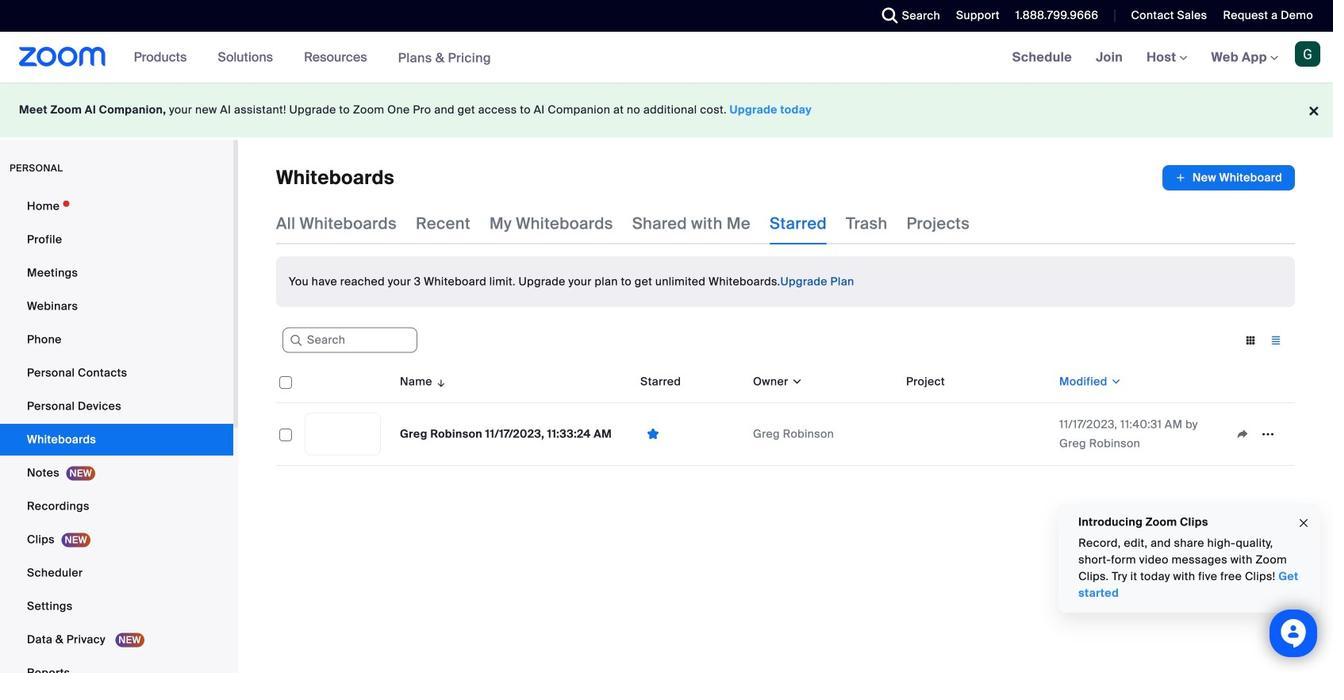 Task type: locate. For each thing, give the bounding box(es) containing it.
thumbnail of greg robinson 11/17/2023, 11:33:24 am image
[[306, 414, 380, 455]]

cell
[[900, 403, 1053, 466]]

1 vertical spatial application
[[276, 361, 1296, 466]]

banner
[[0, 32, 1334, 84]]

application
[[1163, 165, 1296, 191], [276, 361, 1296, 466]]

click to unstar the whiteboard greg robinson 11/17/2023, 11:33:24 am image
[[641, 427, 666, 442]]

footer
[[0, 83, 1334, 137]]

product information navigation
[[122, 32, 503, 84]]

tabs of all whiteboard page tab list
[[276, 203, 970, 244]]

list mode, selected image
[[1264, 333, 1289, 348]]

cell inside 'application'
[[900, 403, 1053, 466]]



Task type: describe. For each thing, give the bounding box(es) containing it.
profile picture image
[[1296, 41, 1321, 67]]

0 vertical spatial application
[[1163, 165, 1296, 191]]

zoom logo image
[[19, 47, 106, 67]]

meetings navigation
[[1001, 32, 1334, 84]]

down image
[[789, 374, 803, 390]]

Search text field
[[283, 328, 418, 353]]

greg robinson 11/17/2023, 11:33:24 am element
[[400, 427, 612, 441]]

personal menu menu
[[0, 191, 233, 673]]

add image
[[1176, 170, 1187, 186]]

grid mode, not selected image
[[1238, 333, 1264, 348]]

arrow down image
[[433, 372, 447, 391]]

close image
[[1298, 514, 1311, 532]]



Task type: vqa. For each thing, say whether or not it's contained in the screenshot.
Cloud Recordings within the tab
no



